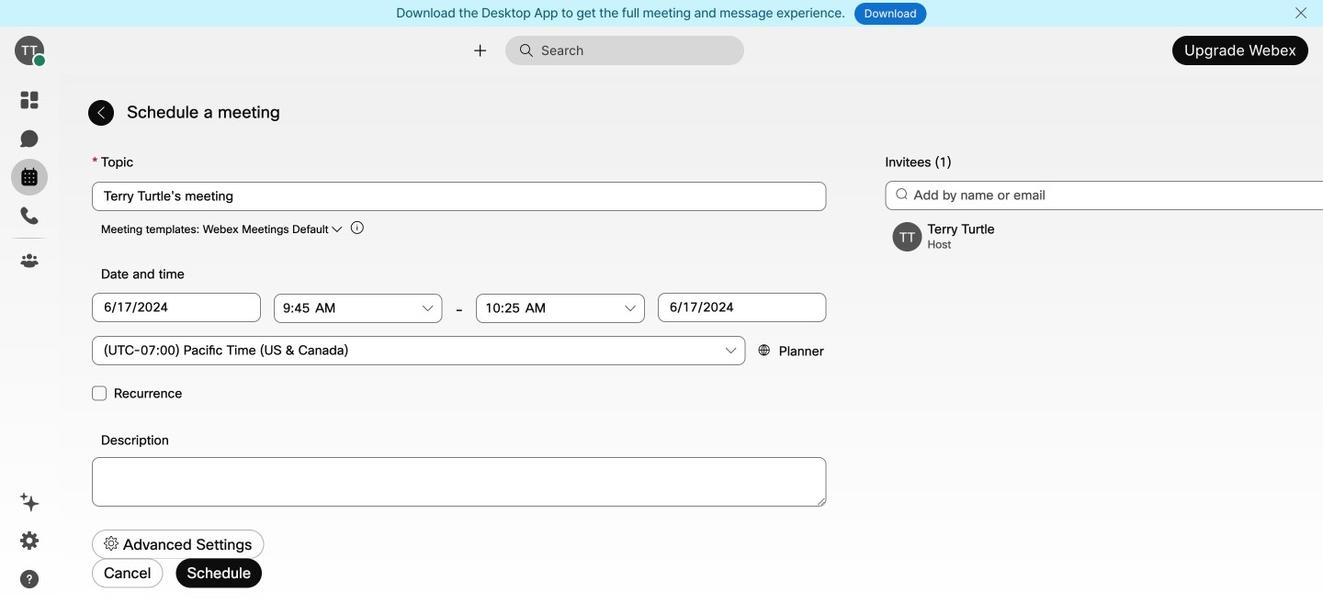 Task type: describe. For each thing, give the bounding box(es) containing it.
what's new image
[[18, 492, 40, 514]]

wrapper image
[[33, 54, 46, 67]]

connect people image
[[472, 42, 489, 59]]

dashboard image
[[18, 89, 40, 111]]

settings image
[[18, 530, 40, 552]]

teams, has no new notifications image
[[18, 250, 40, 272]]



Task type: locate. For each thing, give the bounding box(es) containing it.
webex tab list
[[11, 82, 48, 279]]

messaging, has no new notifications image
[[18, 128, 40, 150]]

meetings image
[[18, 166, 40, 188]]

help image
[[18, 569, 40, 591]]

wrapper image
[[519, 43, 541, 58]]

calls image
[[18, 205, 40, 227]]

navigation
[[0, 74, 59, 615]]

cancel_16 image
[[1294, 6, 1309, 20]]



Task type: vqa. For each thing, say whether or not it's contained in the screenshot.
Dashboard "image"
yes



